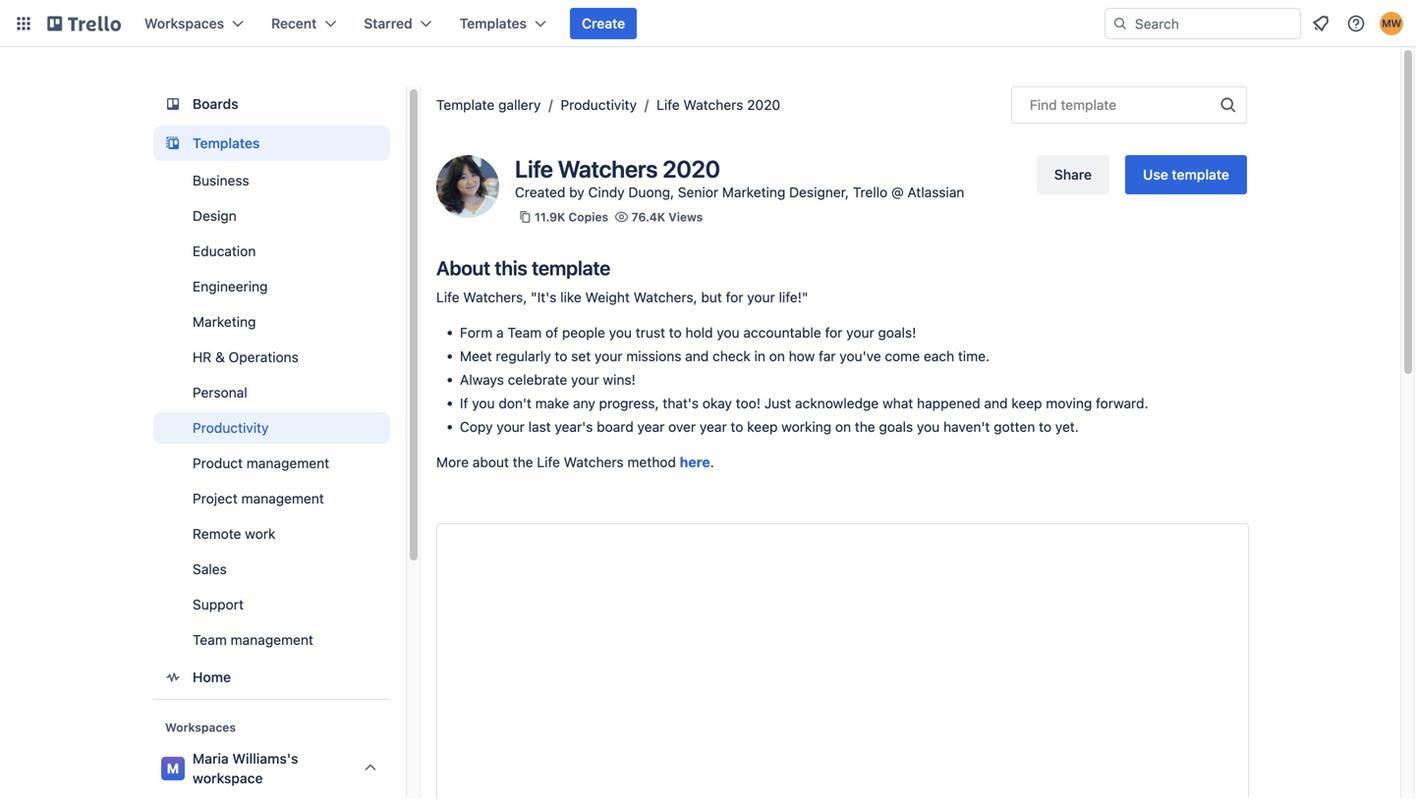 Task type: describe. For each thing, give the bounding box(es) containing it.
cindy
[[588, 184, 625, 200]]

design link
[[153, 200, 390, 232]]

created
[[515, 184, 565, 200]]

0 horizontal spatial productivity
[[193, 420, 269, 436]]

"it's
[[531, 289, 557, 306]]

create
[[582, 15, 625, 31]]

team inside the form a team of people you trust to hold you accountable for your goals! meet regularly to set your missions and check in on how far you've come each time. always celebrate your wins! if you don't make any progress, that's okay too! just acknowledge what happened and keep moving forward. copy your last year's board year over year to keep working on the goals you haven't gotten to yet.
[[508, 325, 542, 341]]

recent
[[271, 15, 317, 31]]

template for use template
[[1172, 167, 1229, 183]]

gotten
[[994, 419, 1035, 435]]

product
[[193, 456, 243, 472]]

use template button
[[1125, 155, 1247, 195]]

your up you've
[[846, 325, 874, 341]]

don't
[[499, 396, 532, 412]]

what
[[883, 396, 913, 412]]

template gallery
[[436, 97, 541, 113]]

2 watchers, from the left
[[634, 289, 697, 306]]

0 horizontal spatial and
[[685, 348, 709, 365]]

life down last
[[537, 455, 560, 471]]

1 horizontal spatial and
[[984, 396, 1008, 412]]

in
[[754, 348, 766, 365]]

check
[[713, 348, 751, 365]]

about
[[473, 455, 509, 471]]

1 horizontal spatial productivity
[[561, 97, 637, 113]]

happened
[[917, 396, 980, 412]]

missions
[[626, 348, 682, 365]]

maria
[[193, 751, 229, 768]]

2 year from the left
[[700, 419, 727, 435]]

how
[[789, 348, 815, 365]]

hr
[[193, 349, 212, 366]]

watchers for life watchers 2020 created by cindy duong, senior marketing designer, trello @ atlassian
[[558, 155, 658, 183]]

share button
[[1037, 155, 1110, 195]]

more
[[436, 455, 469, 471]]

0 notifications image
[[1309, 12, 1333, 35]]

that's
[[663, 396, 699, 412]]

working
[[782, 419, 832, 435]]

sales link
[[153, 554, 390, 586]]

find template
[[1030, 97, 1117, 113]]

.
[[710, 455, 714, 471]]

celebrate
[[508, 372, 567, 388]]

trello
[[853, 184, 888, 200]]

hr & operations
[[193, 349, 299, 366]]

team management link
[[153, 625, 390, 656]]

accountable
[[743, 325, 821, 341]]

sales
[[193, 562, 227, 578]]

template for find template
[[1061, 97, 1117, 113]]

76.4k
[[631, 210, 665, 224]]

0 horizontal spatial on
[[769, 348, 785, 365]]

engineering
[[193, 279, 268, 295]]

duong,
[[628, 184, 674, 200]]

product management
[[193, 456, 329, 472]]

life watchers, "it's like weight watchers, but for your life!"
[[436, 289, 808, 306]]

business link
[[153, 165, 390, 197]]

you left trust
[[609, 325, 632, 341]]

life for life watchers 2020 created by cindy duong, senior marketing designer, trello @ atlassian
[[515, 155, 553, 183]]

1 vertical spatial marketing
[[193, 314, 256, 330]]

life for life watchers 2020
[[657, 97, 680, 113]]

education
[[193, 243, 256, 259]]

back to home image
[[47, 8, 121, 39]]

yet.
[[1055, 419, 1079, 435]]

work
[[245, 526, 276, 542]]

recent button
[[259, 8, 348, 39]]

views
[[669, 210, 703, 224]]

management for team management
[[231, 632, 313, 649]]

progress,
[[599, 396, 659, 412]]

remote work link
[[153, 519, 390, 550]]

operations
[[229, 349, 299, 366]]

form a team of people you trust to hold you accountable for your goals! meet regularly to set your missions and check in on how far you've come each time. always celebrate your wins! if you don't make any progress, that's okay too! just acknowledge what happened and keep moving forward. copy your last year's board year over year to keep working on the goals you haven't gotten to yet.
[[460, 325, 1148, 435]]

regularly
[[496, 348, 551, 365]]

weight
[[585, 289, 630, 306]]

life for life watchers, "it's like weight watchers, but for your life!"
[[436, 289, 460, 306]]

just
[[764, 396, 791, 412]]

home link
[[153, 660, 390, 696]]

about
[[436, 256, 490, 280]]

here link
[[680, 455, 710, 471]]

the inside the form a team of people you trust to hold you accountable for your goals! meet regularly to set your missions and check in on how far you've come each time. always celebrate your wins! if you don't make any progress, that's okay too! just acknowledge what happened and keep moving forward. copy your last year's board year over year to keep working on the goals you haven't gotten to yet.
[[855, 419, 875, 435]]

to left the hold
[[669, 325, 682, 341]]

use template
[[1143, 167, 1229, 183]]

1 vertical spatial the
[[513, 455, 533, 471]]

method
[[627, 455, 676, 471]]

0 vertical spatial for
[[726, 289, 743, 306]]

0 vertical spatial productivity link
[[561, 97, 637, 113]]

m
[[167, 761, 179, 777]]

here
[[680, 455, 710, 471]]

1 year from the left
[[637, 419, 665, 435]]

boards
[[193, 96, 238, 112]]

primary element
[[0, 0, 1415, 47]]

too!
[[736, 396, 761, 412]]

1 horizontal spatial keep
[[1012, 396, 1042, 412]]

williams's
[[232, 751, 298, 768]]

for inside the form a team of people you trust to hold you accountable for your goals! meet regularly to set your missions and check in on how far you've come each time. always celebrate your wins! if you don't make any progress, that's okay too! just acknowledge what happened and keep moving forward. copy your last year's board year over year to keep working on the goals you haven't gotten to yet.
[[825, 325, 843, 341]]

create button
[[570, 8, 637, 39]]

workspaces button
[[133, 8, 256, 39]]

cindy duong, senior marketing designer, trello @ atlassian image
[[436, 155, 499, 218]]

gallery
[[498, 97, 541, 113]]

management for product management
[[247, 456, 329, 472]]

haven't
[[943, 419, 990, 435]]

life watchers 2020 link
[[657, 97, 780, 113]]

but
[[701, 289, 722, 306]]

your down don't
[[497, 419, 525, 435]]

any
[[573, 396, 595, 412]]

more about the life watchers method here .
[[436, 455, 714, 471]]

your up wins! on the left
[[595, 348, 623, 365]]

about this template
[[436, 256, 610, 280]]

copies
[[569, 210, 608, 224]]

1 watchers, from the left
[[463, 289, 527, 306]]

0 horizontal spatial template
[[532, 256, 610, 280]]

remote
[[193, 526, 241, 542]]



Task type: locate. For each thing, give the bounding box(es) containing it.
templates up business
[[193, 135, 260, 151]]

you
[[609, 325, 632, 341], [717, 325, 740, 341], [472, 396, 495, 412], [917, 419, 940, 435]]

far
[[819, 348, 836, 365]]

2020 up senior
[[663, 155, 720, 183]]

watchers down year's
[[564, 455, 624, 471]]

education link
[[153, 236, 390, 267]]

you up check
[[717, 325, 740, 341]]

@
[[891, 184, 904, 200]]

templates
[[460, 15, 527, 31], [193, 135, 260, 151]]

2020 for life watchers 2020 created by cindy duong, senior marketing designer, trello @ atlassian
[[663, 155, 720, 183]]

management down product management link
[[241, 491, 324, 507]]

1 vertical spatial team
[[193, 632, 227, 649]]

for
[[726, 289, 743, 306], [825, 325, 843, 341]]

management for project management
[[241, 491, 324, 507]]

0 vertical spatial 2020
[[747, 97, 780, 113]]

2020 up life watchers 2020 created by cindy duong, senior marketing designer, trello @ atlassian
[[747, 97, 780, 113]]

search image
[[1112, 16, 1128, 31]]

you down happened
[[917, 419, 940, 435]]

copy
[[460, 419, 493, 435]]

1 vertical spatial watchers
[[558, 155, 658, 183]]

watchers
[[683, 97, 743, 113], [558, 155, 658, 183], [564, 455, 624, 471]]

last
[[528, 419, 551, 435]]

0 vertical spatial marketing
[[722, 184, 786, 200]]

maria williams's workspace
[[193, 751, 298, 787]]

project
[[193, 491, 238, 507]]

watchers inside life watchers 2020 created by cindy duong, senior marketing designer, trello @ atlassian
[[558, 155, 658, 183]]

0 vertical spatial templates
[[460, 15, 527, 31]]

goals
[[879, 419, 913, 435]]

2 vertical spatial management
[[231, 632, 313, 649]]

productivity right gallery
[[561, 97, 637, 113]]

0 vertical spatial workspaces
[[144, 15, 224, 31]]

0 vertical spatial template
[[1061, 97, 1117, 113]]

1 horizontal spatial on
[[835, 419, 851, 435]]

1 horizontal spatial template
[[1061, 97, 1117, 113]]

life!"
[[779, 289, 808, 306]]

1 horizontal spatial the
[[855, 419, 875, 435]]

designer,
[[789, 184, 849, 200]]

team up regularly
[[508, 325, 542, 341]]

home
[[193, 670, 231, 686]]

senior
[[678, 184, 718, 200]]

productivity link down personal link
[[153, 413, 390, 444]]

personal
[[193, 385, 247, 401]]

to left yet.
[[1039, 419, 1052, 435]]

the left 'goals'
[[855, 419, 875, 435]]

0 vertical spatial productivity
[[561, 97, 637, 113]]

0 vertical spatial on
[[769, 348, 785, 365]]

1 vertical spatial for
[[825, 325, 843, 341]]

life inside life watchers 2020 created by cindy duong, senior marketing designer, trello @ atlassian
[[515, 155, 553, 183]]

0 horizontal spatial the
[[513, 455, 533, 471]]

1 vertical spatial productivity link
[[153, 413, 390, 444]]

goals!
[[878, 325, 916, 341]]

your left life!"
[[747, 289, 775, 306]]

life up duong,
[[657, 97, 680, 113]]

0 vertical spatial management
[[247, 456, 329, 472]]

workspaces inside popup button
[[144, 15, 224, 31]]

2020
[[747, 97, 780, 113], [663, 155, 720, 183]]

wins!
[[603, 372, 636, 388]]

okay
[[703, 396, 732, 412]]

management up "project management" link
[[247, 456, 329, 472]]

project management
[[193, 491, 324, 507]]

watchers up cindy
[[558, 155, 658, 183]]

always
[[460, 372, 504, 388]]

template up like
[[532, 256, 610, 280]]

1 vertical spatial and
[[984, 396, 1008, 412]]

1 vertical spatial workspaces
[[165, 721, 236, 735]]

open information menu image
[[1346, 14, 1366, 33]]

keep
[[1012, 396, 1042, 412], [747, 419, 778, 435]]

1 horizontal spatial for
[[825, 325, 843, 341]]

watchers,
[[463, 289, 527, 306], [634, 289, 697, 306]]

year's
[[555, 419, 593, 435]]

watchers up life watchers 2020 created by cindy duong, senior marketing designer, trello @ atlassian
[[683, 97, 743, 113]]

you right if
[[472, 396, 495, 412]]

this
[[495, 256, 527, 280]]

0 horizontal spatial year
[[637, 419, 665, 435]]

11.9k
[[535, 210, 565, 224]]

2020 for life watchers 2020
[[747, 97, 780, 113]]

and
[[685, 348, 709, 365], [984, 396, 1008, 412]]

1 vertical spatial keep
[[747, 419, 778, 435]]

productivity link right gallery
[[561, 97, 637, 113]]

productivity link
[[561, 97, 637, 113], [153, 413, 390, 444]]

come
[[885, 348, 920, 365]]

forward.
[[1096, 396, 1148, 412]]

1 horizontal spatial watchers,
[[634, 289, 697, 306]]

hold
[[685, 325, 713, 341]]

life watchers 2020
[[657, 97, 780, 113]]

Find template field
[[1011, 86, 1247, 124]]

0 vertical spatial team
[[508, 325, 542, 341]]

0 horizontal spatial templates
[[193, 135, 260, 151]]

template inside button
[[1172, 167, 1229, 183]]

form
[[460, 325, 493, 341]]

0 horizontal spatial team
[[193, 632, 227, 649]]

1 vertical spatial management
[[241, 491, 324, 507]]

template right "find"
[[1061, 97, 1117, 113]]

boards link
[[153, 86, 390, 122]]

templates inside popup button
[[460, 15, 527, 31]]

the right about
[[513, 455, 533, 471]]

template board image
[[161, 132, 185, 155]]

productivity down personal
[[193, 420, 269, 436]]

year
[[637, 419, 665, 435], [700, 419, 727, 435]]

for right but
[[726, 289, 743, 306]]

each
[[924, 348, 954, 365]]

0 vertical spatial the
[[855, 419, 875, 435]]

support link
[[153, 590, 390, 621]]

hr & operations link
[[153, 342, 390, 373]]

template
[[1061, 97, 1117, 113], [1172, 167, 1229, 183], [532, 256, 610, 280]]

0 vertical spatial watchers
[[683, 97, 743, 113]]

team down support
[[193, 632, 227, 649]]

on down acknowledge
[[835, 419, 851, 435]]

engineering link
[[153, 271, 390, 303]]

personal link
[[153, 377, 390, 409]]

0 horizontal spatial watchers,
[[463, 289, 527, 306]]

to
[[669, 325, 682, 341], [555, 348, 567, 365], [731, 419, 743, 435], [1039, 419, 1052, 435]]

and up gotten
[[984, 396, 1008, 412]]

1 vertical spatial templates
[[193, 135, 260, 151]]

keep up gotten
[[1012, 396, 1042, 412]]

0 horizontal spatial productivity link
[[153, 413, 390, 444]]

0 horizontal spatial keep
[[747, 419, 778, 435]]

marketing inside life watchers 2020 created by cindy duong, senior marketing designer, trello @ atlassian
[[722, 184, 786, 200]]

template right use
[[1172, 167, 1229, 183]]

workspace
[[193, 771, 263, 787]]

2 vertical spatial template
[[532, 256, 610, 280]]

2020 inside life watchers 2020 created by cindy duong, senior marketing designer, trello @ atlassian
[[663, 155, 720, 183]]

year down okay
[[700, 419, 727, 435]]

product management link
[[153, 448, 390, 480]]

template gallery link
[[436, 97, 541, 113]]

your
[[747, 289, 775, 306], [846, 325, 874, 341], [595, 348, 623, 365], [571, 372, 599, 388], [497, 419, 525, 435]]

1 horizontal spatial marketing
[[722, 184, 786, 200]]

templates up template gallery link
[[460, 15, 527, 31]]

acknowledge
[[795, 396, 879, 412]]

moving
[[1046, 396, 1092, 412]]

keep down too! at the right of page
[[747, 419, 778, 435]]

2 vertical spatial watchers
[[564, 455, 624, 471]]

life down about
[[436, 289, 460, 306]]

1 vertical spatial productivity
[[193, 420, 269, 436]]

set
[[571, 348, 591, 365]]

2 horizontal spatial template
[[1172, 167, 1229, 183]]

you've
[[840, 348, 881, 365]]

management down support link
[[231, 632, 313, 649]]

1 horizontal spatial templates
[[460, 15, 527, 31]]

share
[[1054, 167, 1092, 183]]

board
[[597, 419, 634, 435]]

workspaces up maria
[[165, 721, 236, 735]]

template inside field
[[1061, 97, 1117, 113]]

0 horizontal spatial 2020
[[663, 155, 720, 183]]

11.9k copies
[[535, 210, 608, 224]]

0 vertical spatial and
[[685, 348, 709, 365]]

0 vertical spatial keep
[[1012, 396, 1042, 412]]

1 vertical spatial template
[[1172, 167, 1229, 183]]

support
[[193, 597, 244, 613]]

0 horizontal spatial marketing
[[193, 314, 256, 330]]

for up far
[[825, 325, 843, 341]]

1 horizontal spatial 2020
[[747, 97, 780, 113]]

home image
[[161, 666, 185, 690]]

Search field
[[1128, 9, 1300, 38]]

year left over
[[637, 419, 665, 435]]

a
[[496, 325, 504, 341]]

0 horizontal spatial for
[[726, 289, 743, 306]]

and down the hold
[[685, 348, 709, 365]]

on right the in
[[769, 348, 785, 365]]

board image
[[161, 92, 185, 116]]

maria williams (mariawilliams94) image
[[1380, 12, 1403, 35]]

over
[[668, 419, 696, 435]]

1 horizontal spatial productivity link
[[561, 97, 637, 113]]

watchers, up trust
[[634, 289, 697, 306]]

1 horizontal spatial year
[[700, 419, 727, 435]]

team management
[[193, 632, 313, 649]]

life
[[657, 97, 680, 113], [515, 155, 553, 183], [436, 289, 460, 306], [537, 455, 560, 471]]

marketing up &
[[193, 314, 256, 330]]

your up any
[[571, 372, 599, 388]]

people
[[562, 325, 605, 341]]

1 vertical spatial 2020
[[663, 155, 720, 183]]

1 horizontal spatial team
[[508, 325, 542, 341]]

marketing right senior
[[722, 184, 786, 200]]

to down too! at the right of page
[[731, 419, 743, 435]]

workspaces up board image
[[144, 15, 224, 31]]

life up created on the left of page
[[515, 155, 553, 183]]

business
[[193, 172, 249, 189]]

management
[[247, 456, 329, 472], [241, 491, 324, 507], [231, 632, 313, 649]]

templates button
[[448, 8, 558, 39]]

&
[[215, 349, 225, 366]]

1 vertical spatial on
[[835, 419, 851, 435]]

make
[[535, 396, 569, 412]]

templates link
[[153, 126, 390, 161]]

watchers for life watchers 2020
[[683, 97, 743, 113]]

watchers, down this
[[463, 289, 527, 306]]

to left set
[[555, 348, 567, 365]]



Task type: vqa. For each thing, say whether or not it's contained in the screenshot.
SHARE TEMPLATE
no



